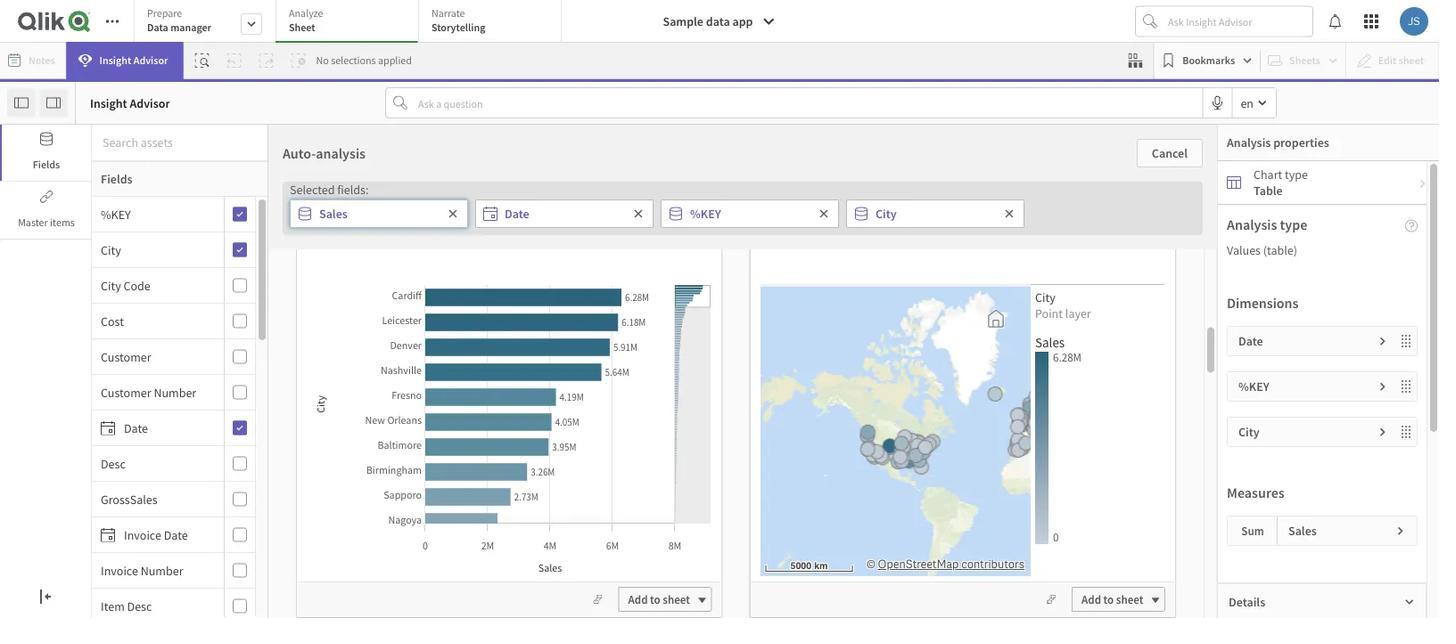 Task type: locate. For each thing, give the bounding box(es) containing it.
small image
[[1418, 178, 1428, 189], [1378, 381, 1388, 393], [1378, 427, 1388, 438]]

small image
[[1378, 336, 1388, 347], [1395, 526, 1406, 537], [1404, 597, 1415, 608]]

insight advisor down insight advisor "dropdown button" on the left of the page
[[90, 95, 170, 111]]

. inside . save any insights you discover to this sheet.
[[523, 465, 526, 481]]

.
[[775, 441, 778, 457], [523, 465, 526, 481]]

invoice up item
[[101, 563, 138, 579]]

analysis up values in the right of the page
[[1227, 216, 1277, 234]]

deselect field image down choose in the top left of the page
[[448, 209, 458, 219]]

question?
[[712, 381, 772, 398]]

narrate
[[432, 6, 465, 20]]

items
[[50, 216, 75, 230]]

number for invoice number
[[141, 563, 183, 579]]

number down the customer menu item
[[154, 385, 196, 401]]

advisor up be
[[727, 442, 763, 457]]

item
[[101, 599, 125, 615]]

1 vertical spatial new
[[655, 417, 677, 433]]

0 horizontal spatial you
[[444, 492, 463, 508]]

analysis properties
[[1227, 135, 1329, 151]]

customer number menu item
[[92, 375, 255, 411]]

%key down dimensions
[[1238, 379, 1269, 395]]

number
[[154, 385, 196, 401], [141, 563, 183, 579]]

city inside city point layer
[[1035, 290, 1055, 306]]

data
[[147, 21, 168, 34]]

auto-
[[283, 144, 316, 162]]

start
[[1004, 417, 1027, 433]]

1 vertical spatial sales
[[1288, 523, 1317, 539]]

advisor up discover on the bottom left of the page
[[474, 466, 511, 481]]

city
[[876, 206, 897, 222], [101, 242, 121, 258], [101, 278, 121, 294], [1035, 290, 1055, 306], [1238, 424, 1260, 440]]

0 vertical spatial move image
[[1399, 380, 1417, 394]]

advisor down data
[[133, 53, 168, 67]]

sheet. down can
[[704, 492, 735, 508]]

explore up generate
[[397, 417, 436, 433]]

0 horizontal spatial your
[[438, 417, 462, 433]]

no
[[316, 53, 329, 67]]

advisor
[[133, 53, 168, 67], [130, 95, 170, 111], [727, 442, 763, 457], [474, 466, 511, 481]]

new down visualizations at the bottom of the page
[[935, 468, 957, 484]]

1 vertical spatial the
[[735, 417, 753, 433]]

details
[[1229, 595, 1265, 611]]

add to sheet
[[628, 593, 690, 607], [1082, 593, 1143, 607]]

data
[[706, 13, 730, 29], [512, 381, 539, 398], [464, 417, 488, 433], [755, 417, 778, 433]]

sales down selected fields: on the left of the page
[[319, 206, 348, 222]]

small image for date
[[1378, 336, 1388, 347]]

1 vertical spatial customer
[[101, 385, 151, 401]]

Ask a question text field
[[415, 89, 1202, 117]]

data left app
[[706, 13, 730, 29]]

you
[[521, 441, 541, 457], [444, 492, 463, 508]]

1 vertical spatial explore
[[397, 417, 436, 433]]

the up directly
[[489, 381, 509, 398]]

type inside "chart type table"
[[1285, 167, 1308, 183]]

an
[[523, 176, 546, 202]]

you left discover on the bottom left of the page
[[444, 492, 463, 508]]

Search assets text field
[[92, 127, 268, 159]]

fields button
[[0, 125, 91, 181], [2, 125, 91, 181], [92, 161, 268, 197]]

1 horizontal spatial add
[[1082, 593, 1101, 607]]

0 horizontal spatial the
[[489, 381, 509, 398]]

insight advisor up discover on the bottom left of the page
[[437, 466, 511, 481]]

2 vertical spatial new
[[935, 468, 957, 484]]

1 horizontal spatial %key
[[690, 206, 721, 222]]

2 move image from the top
[[1399, 425, 1417, 440]]

new right "create" at the bottom of the page
[[929, 381, 955, 398]]

menu
[[92, 197, 268, 619]]

2 analysis from the top
[[1227, 216, 1277, 234]]

1 horizontal spatial you
[[521, 441, 541, 457]]

no selections applied
[[316, 53, 412, 67]]

add for second add to sheet button
[[1082, 593, 1101, 607]]

new for find
[[655, 417, 677, 433]]

insights inside the . any found insights can be saved to this sheet.
[[663, 468, 704, 484]]

code
[[123, 278, 151, 294]]

tab list
[[134, 0, 568, 45]]

1 vertical spatial this
[[790, 468, 809, 484]]

3 deselect field image from the left
[[818, 209, 829, 219]]

create new analytics
[[886, 381, 1013, 398]]

deselect field image for %key
[[818, 209, 829, 219]]

customer down the cost
[[101, 349, 151, 365]]

explore the data
[[440, 381, 539, 398]]

openstreetmap contributors
[[878, 557, 1024, 573]]

0 vertical spatial small image
[[1378, 336, 1388, 347]]

you right for
[[521, 441, 541, 457]]

save
[[529, 465, 553, 481]]

customer inside menu item
[[101, 385, 151, 401]]

0 vertical spatial analysis
[[1227, 135, 1271, 151]]

you inside . save any insights you discover to this sheet.
[[444, 492, 463, 508]]

sheet. inside to start creating visualizations and build your new sheet.
[[959, 468, 991, 484]]

fields
[[33, 158, 60, 172], [101, 171, 133, 187]]

customer for customer number
[[101, 385, 151, 401]]

smart search image
[[195, 53, 209, 68]]

(table)
[[1263, 243, 1297, 259]]

0 vertical spatial this
[[884, 176, 917, 202]]

number up item desc menu item
[[141, 563, 183, 579]]

explore inside explore your data directly or let qlik generate insights for you with
[[397, 417, 436, 433]]

master items button
[[0, 183, 91, 239], [2, 183, 91, 239]]

1 vertical spatial .
[[523, 465, 526, 481]]

2 add from the left
[[1082, 593, 1101, 607]]

0 horizontal spatial this
[[525, 492, 544, 508]]

1 horizontal spatial this
[[790, 468, 809, 484]]

city point layer
[[1035, 290, 1091, 322]]

analysis up chart
[[1227, 135, 1271, 151]]

sales right sum "button"
[[1288, 523, 1317, 539]]

2 add to sheet from the left
[[1082, 593, 1143, 607]]

1 vertical spatial number
[[141, 563, 183, 579]]

insight advisor inside "dropdown button"
[[99, 53, 168, 67]]

sample data app button
[[652, 7, 787, 36]]

1 customer from the top
[[101, 349, 151, 365]]

0 horizontal spatial add to sheet button
[[618, 588, 712, 613]]

sheet. down any in the left of the page
[[547, 492, 578, 508]]

customer menu item
[[92, 340, 255, 375]]

selections tool image
[[1128, 53, 1142, 68]]

. left any
[[775, 441, 778, 457]]

city button
[[92, 242, 220, 258]]

deselect field image down below
[[633, 209, 644, 219]]

found
[[630, 468, 661, 484]]

customer up date button
[[101, 385, 151, 401]]

invoice for invoice number
[[101, 563, 138, 579]]

below
[[613, 176, 668, 202]]

started
[[728, 176, 791, 202]]

new for create
[[929, 381, 955, 398]]

1 horizontal spatial explore
[[440, 381, 486, 398]]

have a question?
[[667, 381, 772, 398]]

to start creating visualizations and build your new sheet.
[[866, 417, 1033, 484]]

sales
[[319, 206, 348, 222], [1288, 523, 1317, 539]]

1 vertical spatial analysis
[[1227, 216, 1277, 234]]

fields up master items
[[33, 158, 60, 172]]

menu containing %key
[[92, 197, 268, 619]]

insights left the in
[[680, 417, 721, 433]]

type up the (table) at the right
[[1280, 216, 1307, 234]]

chart
[[1254, 167, 1282, 183]]

1 vertical spatial you
[[444, 492, 463, 508]]

date down customer number
[[124, 420, 148, 436]]

your up generate
[[438, 417, 462, 433]]

0 horizontal spatial fields
[[33, 158, 60, 172]]

0 vertical spatial type
[[1285, 167, 1308, 183]]

1 horizontal spatial .
[[775, 441, 778, 457]]

%key up "city" button
[[101, 206, 131, 222]]

1 vertical spatial insight advisor
[[90, 95, 170, 111]]

2 vertical spatial small image
[[1404, 597, 1415, 608]]

0 vertical spatial you
[[521, 441, 541, 457]]

insights down the ask
[[663, 468, 704, 484]]

1 horizontal spatial deselect field image
[[633, 209, 644, 219]]

prepare
[[147, 6, 182, 20]]

invoice inside menu item
[[101, 563, 138, 579]]

john smith image
[[1400, 7, 1428, 36]]

0 vertical spatial .
[[775, 441, 778, 457]]

%key down get
[[690, 206, 721, 222]]

1 horizontal spatial add to sheet button
[[1072, 588, 1165, 613]]

city menu item
[[92, 233, 255, 268]]

2 vertical spatial small image
[[1378, 427, 1388, 438]]

sheet
[[289, 21, 315, 34]]

0 vertical spatial customer
[[101, 349, 151, 365]]

fields up %key "button"
[[101, 171, 133, 187]]

1 horizontal spatial your
[[908, 468, 932, 484]]

. for question?
[[775, 441, 778, 457]]

using
[[781, 417, 809, 433]]

move image
[[1399, 380, 1417, 394], [1399, 425, 1417, 440]]

any
[[556, 465, 575, 481]]

openstreetmap contributors link
[[878, 557, 1024, 573]]

0 horizontal spatial deselect field image
[[448, 209, 458, 219]]

invoice up invoice number
[[124, 527, 161, 543]]

1 vertical spatial your
[[908, 468, 932, 484]]

date menu item
[[92, 411, 255, 447]]

date down dimensions
[[1238, 333, 1263, 350]]

invoice inside menu item
[[124, 527, 161, 543]]

explore for explore the data
[[440, 381, 486, 398]]

0 horizontal spatial sheet.
[[547, 492, 578, 508]]

invoice date button
[[92, 527, 220, 543]]

insight advisor down data
[[99, 53, 168, 67]]

sheet
[[949, 418, 976, 433], [663, 593, 690, 607], [1116, 593, 1143, 607]]

have
[[667, 381, 699, 398]]

date
[[505, 206, 529, 222], [1238, 333, 1263, 350], [124, 420, 148, 436], [164, 527, 188, 543]]

2 horizontal spatial sheet.
[[959, 468, 991, 484]]

1 vertical spatial small image
[[1378, 381, 1388, 393]]

insights inside . save any insights you discover to this sheet.
[[401, 492, 441, 508]]

manager
[[170, 21, 211, 34]]

sheet. inside . save any insights you discover to this sheet.
[[547, 492, 578, 508]]

1 horizontal spatial desc
[[127, 599, 152, 615]]

invoice number menu item
[[92, 554, 255, 589]]

0 vertical spatial number
[[154, 385, 196, 401]]

dimensions
[[1227, 294, 1299, 312]]

deselect field image
[[1004, 209, 1015, 219]]

invoice
[[124, 527, 161, 543], [101, 563, 138, 579]]

1 horizontal spatial sheet.
[[704, 492, 735, 508]]

small image for city
[[1378, 427, 1388, 438]]

move image for city
[[1399, 425, 1417, 440]]

number for customer number
[[154, 385, 196, 401]]

2 horizontal spatial deselect field image
[[818, 209, 829, 219]]

explore for explore your data directly or let qlik generate insights for you with
[[397, 417, 436, 433]]

0 horizontal spatial desc
[[101, 456, 126, 472]]

0 vertical spatial sales
[[319, 206, 348, 222]]

1 vertical spatial small image
[[1395, 526, 1406, 537]]

grosssales button
[[92, 492, 220, 508]]

0 horizontal spatial .
[[523, 465, 526, 481]]

. inside the . any found insights can be saved to this sheet.
[[775, 441, 778, 457]]

1 horizontal spatial fields
[[101, 171, 133, 187]]

master items
[[18, 216, 75, 230]]

new
[[929, 381, 955, 398], [655, 417, 677, 433], [935, 468, 957, 484]]

0 horizontal spatial %key
[[101, 206, 131, 222]]

or
[[532, 417, 543, 433]]

2 deselect field image from the left
[[633, 209, 644, 219]]

invoice number
[[101, 563, 183, 579]]

2 customer from the top
[[101, 385, 151, 401]]

0 horizontal spatial sheet
[[663, 593, 690, 607]]

insights left for
[[461, 441, 502, 457]]

analysis type
[[1227, 216, 1307, 234]]

sheet for second add to sheet button from the right
[[663, 593, 690, 607]]

1 horizontal spatial sheet
[[949, 418, 976, 433]]

0 vertical spatial explore
[[440, 381, 486, 398]]

type right chart
[[1285, 167, 1308, 183]]

deselect field image
[[448, 209, 458, 219], [633, 209, 644, 219], [818, 209, 829, 219]]

this down any
[[790, 468, 809, 484]]

invoice number button
[[92, 563, 220, 579]]

desc
[[101, 456, 126, 472], [127, 599, 152, 615]]

new right find
[[655, 417, 677, 433]]

tab list containing prepare
[[134, 0, 568, 45]]

0 horizontal spatial add to sheet
[[628, 593, 690, 607]]

item desc menu item
[[92, 589, 255, 619]]

1 vertical spatial invoice
[[101, 563, 138, 579]]

in
[[723, 417, 733, 433]]

hide assets image
[[14, 96, 29, 110]]

desc up grosssales
[[101, 456, 126, 472]]

type for chart type table
[[1285, 167, 1308, 183]]

move image for %key
[[1399, 380, 1417, 394]]

type for analysis type
[[1280, 216, 1307, 234]]

0 horizontal spatial explore
[[397, 417, 436, 433]]

0 vertical spatial insight advisor
[[99, 53, 168, 67]]

you inside explore your data directly or let qlik generate insights for you with
[[521, 441, 541, 457]]

. left save
[[523, 465, 526, 481]]

type
[[1285, 167, 1308, 183], [1280, 216, 1307, 234]]

2 horizontal spatial this
[[884, 176, 917, 202]]

add to sheet button
[[618, 588, 712, 613], [1072, 588, 1165, 613]]

explore
[[440, 381, 486, 398], [397, 417, 436, 433]]

this left the sheet...
[[884, 176, 917, 202]]

applied
[[378, 53, 412, 67]]

1 add from the left
[[628, 593, 648, 607]]

0 vertical spatial new
[[929, 381, 955, 398]]

2 vertical spatial this
[[525, 492, 544, 508]]

0 vertical spatial invoice
[[124, 527, 161, 543]]

the right the in
[[735, 417, 753, 433]]

insights down generate
[[401, 492, 441, 508]]

2 horizontal spatial sheet
[[1116, 593, 1143, 607]]

1 deselect field image from the left
[[448, 209, 458, 219]]

desc right item
[[127, 599, 152, 615]]

2 horizontal spatial %key
[[1238, 379, 1269, 395]]

2 master items button from the left
[[2, 183, 91, 239]]

your down visualizations at the bottom of the page
[[908, 468, 932, 484]]

1 move image from the top
[[1399, 380, 1417, 394]]

1 vertical spatial move image
[[1399, 425, 1417, 440]]

1 analysis from the top
[[1227, 135, 1271, 151]]

analyze sheet
[[289, 6, 323, 34]]

selections
[[331, 53, 376, 67]]

edit
[[927, 418, 947, 433]]

deselect field image down adding
[[818, 209, 829, 219]]

build
[[1006, 444, 1033, 460]]

0 horizontal spatial add
[[628, 593, 648, 607]]

1 horizontal spatial add to sheet
[[1082, 593, 1143, 607]]

date down "grosssales" 'menu item'
[[164, 527, 188, 543]]

ask
[[672, 442, 689, 457]]

customer inside menu item
[[101, 349, 151, 365]]

0 vertical spatial your
[[438, 417, 462, 433]]

analysis
[[1227, 135, 1271, 151], [1227, 216, 1277, 234]]

this down save
[[525, 492, 544, 508]]

explore up explore your data directly or let qlik generate insights for you with
[[440, 381, 486, 398]]

values (table)
[[1227, 243, 1297, 259]]

sheet. down the and
[[959, 468, 991, 484]]

1 vertical spatial type
[[1280, 216, 1307, 234]]

data left directly
[[464, 417, 488, 433]]



Task type: vqa. For each thing, say whether or not it's contained in the screenshot.
Selections Tool image
yes



Task type: describe. For each thing, give the bounding box(es) containing it.
auto-analysis
[[283, 144, 366, 162]]

edit sheet
[[927, 418, 976, 433]]

desc button
[[92, 456, 220, 472]]

explore your data directly or let qlik generate insights for you with
[[397, 417, 582, 457]]

generate
[[413, 441, 459, 457]]

to inside the . any found insights can be saved to this sheet.
[[776, 468, 787, 484]]

invoice date menu item
[[92, 518, 255, 554]]

1 vertical spatial desc
[[127, 599, 152, 615]]

Ask Insight Advisor text field
[[1164, 7, 1312, 36]]

date button
[[92, 420, 220, 436]]

deselect field image for sales
[[448, 209, 458, 219]]

values
[[1227, 243, 1261, 259]]

sum
[[1241, 524, 1264, 539]]

fields:
[[337, 182, 369, 198]]

advisor inside "dropdown button"
[[133, 53, 168, 67]]

date down an
[[505, 206, 529, 222]]

. any found insights can be saved to this sheet.
[[630, 441, 809, 508]]

data left using on the bottom of the page
[[755, 417, 778, 433]]

deselect field image for date
[[633, 209, 644, 219]]

and
[[984, 444, 1004, 460]]

1 master items button from the left
[[0, 183, 91, 239]]

invoice for invoice date
[[124, 527, 161, 543]]

help image
[[1405, 219, 1418, 232]]

your inside to start creating visualizations and build your new sheet.
[[908, 468, 932, 484]]

desc menu item
[[92, 447, 255, 482]]

0 vertical spatial small image
[[1418, 178, 1428, 189]]

table
[[1254, 183, 1283, 199]]

cost
[[101, 313, 124, 329]]

adding
[[795, 176, 857, 202]]

advisor down insight advisor "dropdown button" on the left of the page
[[130, 95, 170, 111]]

city code menu item
[[92, 268, 255, 304]]

measures
[[1227, 484, 1285, 502]]

date inside menu item
[[164, 527, 188, 543]]

layer
[[1065, 306, 1091, 322]]

0 horizontal spatial sales
[[319, 206, 348, 222]]

%key menu item
[[92, 197, 255, 233]]

insights inside explore your data directly or let qlik generate insights for you with
[[461, 441, 502, 457]]

storytelling
[[432, 21, 485, 34]]

. for data
[[523, 465, 526, 481]]

contributors
[[961, 557, 1024, 573]]

a
[[701, 381, 709, 398]]

choose an option below to get started adding to this sheet... application
[[0, 0, 1439, 619]]

any
[[780, 441, 800, 457]]

sheet. for analytics
[[959, 468, 991, 484]]

cost menu item
[[92, 304, 255, 340]]

edit image
[[905, 417, 927, 433]]

data up or
[[512, 381, 539, 398]]

point
[[1035, 306, 1063, 322]]

insight inside insight advisor "dropdown button"
[[99, 53, 131, 67]]

tab list inside the choose an option below to get started adding to this sheet... application
[[134, 0, 568, 45]]

hide properties image
[[46, 96, 61, 110]]

0 vertical spatial the
[[489, 381, 509, 398]]

find new insights in the data using
[[630, 417, 809, 433]]

invoice date
[[124, 527, 188, 543]]

sheet. for data
[[547, 492, 578, 508]]

customer number
[[101, 385, 196, 401]]

narrate storytelling
[[432, 6, 485, 34]]

master
[[18, 216, 48, 230]]

sheet. inside the . any found insights can be saved to this sheet.
[[704, 492, 735, 508]]

2 add to sheet button from the left
[[1072, 588, 1165, 613]]

search image
[[651, 441, 672, 457]]

customer button
[[92, 349, 220, 365]]

chart type table
[[1254, 167, 1308, 199]]

data inside explore your data directly or let qlik generate insights for you with
[[464, 417, 488, 433]]

analysis for analysis type
[[1227, 216, 1277, 234]]

grosssales menu item
[[92, 482, 255, 518]]

data inside button
[[706, 13, 730, 29]]

discover
[[465, 492, 509, 508]]

customer number button
[[92, 385, 220, 401]]

qlik
[[561, 417, 582, 433]]

with
[[543, 441, 566, 457]]

cost button
[[92, 313, 220, 329]]

selected
[[290, 182, 335, 198]]

date inside menu item
[[124, 420, 148, 436]]

directly
[[490, 417, 529, 433]]

prepare data manager
[[147, 6, 211, 34]]

reset zoom image
[[987, 308, 1005, 330]]

sum button
[[1228, 517, 1278, 546]]

insight advisor button
[[67, 42, 183, 79]]

2 vertical spatial insight advisor
[[437, 466, 511, 481]]

1 add to sheet button from the left
[[618, 588, 712, 613]]

sheet for second add to sheet button
[[1116, 593, 1143, 607]]

. save any insights you discover to this sheet.
[[401, 465, 578, 508]]

analytics
[[958, 381, 1013, 398]]

add for second add to sheet button from the right
[[628, 593, 648, 607]]

customer for customer
[[101, 349, 151, 365]]

en
[[1241, 95, 1254, 111]]

%key button
[[92, 206, 220, 222]]

your inside explore your data directly or let qlik generate insights for you with
[[438, 417, 462, 433]]

cancel button
[[1137, 139, 1203, 168]]

to inside . save any insights you discover to this sheet.
[[512, 492, 522, 508]]

0 vertical spatial desc
[[101, 456, 126, 472]]

new inside to start creating visualizations and build your new sheet.
[[935, 468, 957, 484]]

option
[[550, 176, 609, 202]]

create
[[886, 381, 926, 398]]

saved
[[743, 468, 774, 484]]

table image
[[1227, 176, 1241, 190]]

bookmarks button
[[1158, 46, 1256, 75]]

move image
[[1399, 334, 1417, 349]]

analysis for analysis properties
[[1227, 135, 1271, 151]]

item desc
[[101, 599, 152, 615]]

can
[[707, 468, 725, 484]]

small image for sales
[[1395, 526, 1406, 537]]

1 horizontal spatial the
[[735, 417, 753, 433]]

be
[[728, 468, 741, 484]]

ask insight advisor
[[672, 442, 763, 457]]

get
[[695, 176, 723, 202]]

choose
[[452, 176, 519, 202]]

analyze
[[289, 6, 323, 20]]

visualizations
[[911, 444, 981, 460]]

to inside to start creating visualizations and build your new sheet.
[[990, 417, 1001, 433]]

small image for details
[[1404, 597, 1415, 608]]

for
[[504, 441, 519, 457]]

1 horizontal spatial sales
[[1288, 523, 1317, 539]]

this inside the . any found insights can be saved to this sheet.
[[790, 468, 809, 484]]

%key inside %key menu item
[[101, 206, 131, 222]]

creating
[[866, 444, 908, 460]]

use
[[872, 417, 894, 433]]

1 add to sheet from the left
[[628, 593, 690, 607]]

let
[[546, 417, 559, 433]]

analysis
[[316, 144, 366, 162]]

properties
[[1273, 135, 1329, 151]]

menu inside the choose an option below to get started adding to this sheet... application
[[92, 197, 268, 619]]

small image for %key
[[1378, 381, 1388, 393]]

grosssales
[[101, 492, 157, 508]]

sample data app
[[663, 13, 753, 29]]

city code
[[101, 278, 151, 294]]

this inside . save any insights you discover to this sheet.
[[525, 492, 544, 508]]

app
[[732, 13, 753, 29]]



